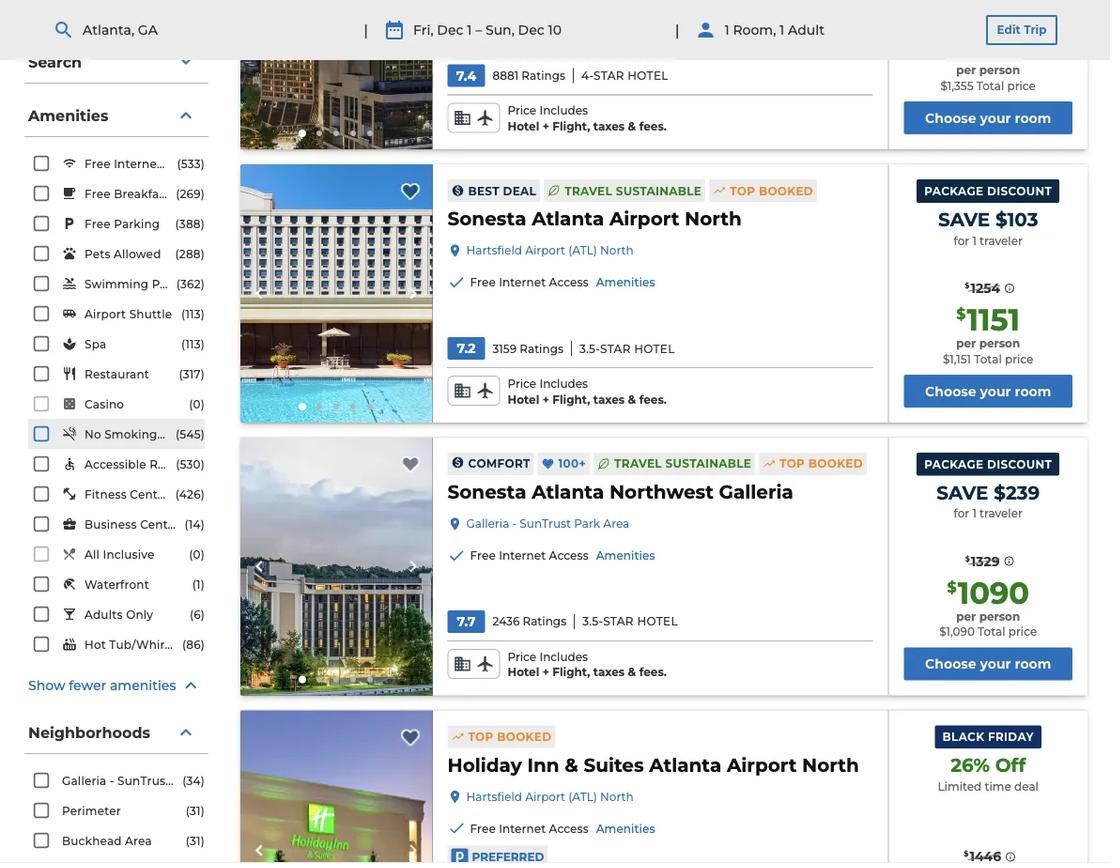 Task type: vqa. For each thing, say whether or not it's contained in the screenshot.
CVV code * Text Box
no



Task type: locate. For each thing, give the bounding box(es) containing it.
top
[[730, 184, 755, 198], [780, 457, 805, 470], [468, 730, 494, 743]]

2 + from the top
[[543, 393, 549, 406]]

free up the 7.2
[[470, 276, 496, 289]]

for down save $103
[[954, 234, 969, 247]]

perimeter
[[62, 804, 121, 818]]

choose your room for person
[[925, 110, 1051, 126]]

3 taxes from the top
[[593, 666, 625, 679]]

3 price includes hotel + flight, taxes & fees. from the top
[[508, 650, 667, 679]]

1 vertical spatial hartsfield airport (atl) north
[[466, 790, 634, 803]]

2 go to image #4 image from the top
[[351, 404, 356, 409]]

access down sonesta atlanta airport north element
[[549, 276, 589, 289]]

for
[[954, 234, 969, 247], [954, 507, 969, 520]]

suntrust for free internet access
[[520, 517, 571, 530]]

holiday
[[448, 753, 522, 776]]

total
[[977, 79, 1004, 93], [974, 352, 1002, 366], [978, 625, 1006, 639]]

atlanta down 100+
[[532, 480, 604, 503]]

choose your room button down per person $1,355 total price
[[904, 102, 1073, 134]]

0 vertical spatial (113)
[[181, 308, 205, 321]]

for 1 traveler for 1151
[[954, 234, 1023, 247]]

sustainable up sonesta atlanta airport north
[[616, 184, 702, 198]]

go to image #2 image
[[317, 131, 322, 136], [317, 404, 322, 409], [317, 677, 322, 682]]

includes down 3159 ratings
[[540, 377, 588, 390]]

1 vertical spatial (0)
[[189, 548, 205, 562]]

price for 1090
[[508, 650, 536, 663]]

best deal
[[468, 184, 536, 198]]

go to image #1 image
[[299, 130, 306, 137], [299, 403, 306, 410], [299, 676, 306, 683]]

0 vertical spatial area
[[603, 517, 630, 530]]

access for sonesta atlanta northwest galleria
[[549, 549, 589, 562]]

area for (31)
[[204, 774, 231, 788]]

per up "$1,151"
[[956, 336, 976, 350]]

2 | from the left
[[675, 20, 679, 39]]

2 go to image #1 image from the top
[[299, 403, 306, 410]]

1 traveler from the top
[[980, 234, 1023, 247]]

1 vertical spatial area
[[204, 774, 231, 788]]

1 horizontal spatial top
[[730, 184, 755, 198]]

1 vertical spatial go to image #5 image
[[367, 404, 373, 409]]

- for free internet access
[[512, 517, 517, 530]]

2 vertical spatial go to image #3 image
[[334, 677, 339, 682]]

price
[[508, 104, 536, 117], [508, 377, 536, 390], [508, 650, 536, 663]]

2 package from the top
[[924, 457, 984, 471]]

0 vertical spatial room
[[1015, 110, 1051, 126]]

2 horizontal spatial galleria
[[719, 480, 793, 503]]

choose your room down $1,090
[[925, 656, 1051, 672]]

go to image #3 image for 1090
[[334, 677, 339, 682]]

1 vertical spatial choose your room button
[[904, 375, 1073, 407]]

package discount up save $239 in the right of the page
[[924, 457, 1052, 471]]

access for holiday inn & suites atlanta airport north
[[549, 822, 589, 835]]

ratings for 1090
[[523, 615, 566, 628]]

3 go to image #2 image from the top
[[317, 677, 322, 682]]

0 vertical spatial per
[[956, 63, 976, 77]]

free internet access amenities for 1151
[[470, 276, 655, 289]]

0 vertical spatial choose
[[925, 110, 976, 126]]

travel sustainable up sonesta atlanta airport north
[[565, 184, 702, 198]]

0 vertical spatial your
[[980, 110, 1011, 126]]

1 horizontal spatial galleria - suntrust park area
[[466, 517, 630, 530]]

choose your room button for 1090
[[904, 647, 1073, 680]]

2 traveler from the top
[[980, 507, 1023, 520]]

fitness
[[85, 488, 127, 502]]

price down 1090
[[1009, 625, 1037, 639]]

total right "$1,151"
[[974, 352, 1002, 366]]

atlanta right suites
[[649, 753, 722, 776]]

flight, for 1151
[[552, 393, 590, 406]]

1 package from the top
[[924, 184, 984, 198]]

your down per person $1,355 total price
[[980, 110, 1011, 126]]

room down per person $1,355 total price
[[1015, 110, 1051, 126]]

2 go to image #5 image from the top
[[367, 404, 373, 409]]

+ down 3159 ratings
[[543, 393, 549, 406]]

sonesta atlanta airport north
[[448, 207, 742, 230]]

free internet access amenities up 2436 ratings
[[470, 549, 655, 562]]

park down sonesta atlanta northwest galleria element
[[574, 517, 600, 530]]

–
[[475, 22, 482, 38]]

3 flight, from the top
[[552, 666, 590, 679]]

internet for sonesta atlanta northwest galleria
[[499, 549, 546, 562]]

travel sustainable
[[565, 184, 702, 198], [614, 457, 751, 470]]

2 person from the top
[[979, 336, 1020, 350]]

7.4
[[456, 68, 476, 84]]

0 vertical spatial includes
[[540, 104, 588, 117]]

choose for person
[[925, 110, 976, 126]]

sonesta down comfort
[[448, 480, 526, 503]]

fees.
[[639, 120, 667, 133], [639, 393, 667, 406], [639, 666, 667, 679]]

hartsfield airport (atl) north for atlanta
[[466, 244, 634, 258]]

1 horizontal spatial park
[[574, 517, 600, 530]]

2 horizontal spatial area
[[603, 517, 630, 530]]

your down $ 1090 per person $1,090 total price
[[980, 656, 1011, 672]]

$ inside $ 1090 per person $1,090 total price
[[947, 577, 957, 596]]

1 for from the top
[[954, 234, 969, 247]]

3 go to image #4 image from the top
[[351, 677, 356, 682]]

internet down inn
[[499, 822, 546, 835]]

choose your room button down $1,090
[[904, 647, 1073, 680]]

free
[[85, 157, 111, 171], [85, 188, 111, 201], [85, 218, 111, 231], [470, 276, 496, 289], [470, 549, 496, 562], [470, 822, 496, 835]]

package up save $103
[[924, 184, 984, 198]]

1 | from the left
[[364, 20, 368, 39]]

1 vertical spatial 3.5-star hotel
[[582, 615, 678, 628]]

(388)
[[175, 217, 205, 231]]

ratings right "3159"
[[520, 342, 563, 355]]

star for 1090
[[603, 615, 634, 628]]

1 vertical spatial top
[[780, 457, 805, 470]]

1 + from the top
[[543, 120, 549, 133]]

hartsfield down holiday
[[466, 790, 522, 803]]

sun,
[[486, 22, 515, 38]]

1 vertical spatial booked
[[809, 457, 863, 470]]

+ down 8881 ratings
[[543, 120, 549, 133]]

package discount for 1151
[[924, 184, 1052, 198]]

3 photo carousel region from the top
[[240, 437, 432, 695]]

1 go to image #5 image from the top
[[367, 131, 373, 136]]

0 horizontal spatial dec
[[437, 22, 463, 38]]

includes down 2436 ratings
[[540, 650, 588, 663]]

2 discount from the top
[[987, 457, 1052, 471]]

discount up the $239
[[987, 457, 1052, 471]]

photo carousel region for 26% off
[[240, 710, 432, 863]]

person inside per person $1,355 total price
[[979, 63, 1020, 77]]

1 vertical spatial price
[[1005, 352, 1034, 366]]

center for fitness center
[[130, 488, 169, 502]]

$ left 1151
[[956, 304, 966, 323]]

off
[[995, 754, 1026, 777]]

0 vertical spatial hartsfield airport (atl) north
[[466, 244, 634, 258]]

(533)
[[177, 157, 205, 171]]

includes for 1151
[[540, 377, 588, 390]]

1 includes from the top
[[540, 104, 588, 117]]

0 vertical spatial +
[[543, 120, 549, 133]]

1 sonesta from the top
[[448, 207, 526, 230]]

2 choose your room button from the top
[[904, 375, 1073, 407]]

friday
[[988, 730, 1034, 744]]

$ for 1090
[[947, 577, 957, 596]]

traveler for 1151
[[980, 234, 1023, 247]]

1 dec from the left
[[437, 22, 463, 38]]

for down save $239 in the right of the page
[[954, 507, 969, 520]]

1 left adult at the top right of page
[[780, 22, 784, 38]]

$1,090
[[939, 625, 975, 639]]

(269)
[[176, 187, 205, 201]]

2 choose your room from the top
[[925, 383, 1051, 399]]

0 vertical spatial for
[[954, 234, 969, 247]]

go to image #5 image
[[367, 131, 373, 136], [367, 404, 373, 409], [367, 677, 373, 682]]

0 vertical spatial (31)
[[186, 804, 205, 818]]

access
[[165, 157, 205, 171], [549, 276, 589, 289], [549, 549, 589, 562], [549, 822, 589, 835]]

rooms/facilities
[[161, 428, 257, 442], [150, 458, 246, 472]]

center
[[130, 488, 169, 502], [140, 518, 180, 532]]

star right 2436 ratings
[[603, 615, 634, 628]]

2 vertical spatial ratings
[[523, 615, 566, 628]]

$ for 1151
[[956, 304, 966, 323]]

3 free internet access amenities from the top
[[470, 822, 655, 835]]

0 vertical spatial 3.5-
[[579, 342, 600, 355]]

1 price includes hotel + flight, taxes & fees. from the top
[[508, 104, 667, 133]]

allowed
[[114, 248, 161, 261]]

pool
[[152, 278, 178, 291]]

1 vertical spatial (113)
[[181, 338, 205, 351]]

1 (atl) from the top
[[568, 244, 597, 258]]

total inside $ 1151 per person $1,151 total price
[[974, 352, 1002, 366]]

airport
[[610, 207, 679, 230], [525, 244, 565, 258], [85, 308, 126, 321], [727, 753, 797, 776], [525, 790, 565, 803]]

-
[[512, 517, 517, 530], [110, 774, 114, 788]]

price down 1151
[[1005, 352, 1034, 366]]

your for person
[[980, 110, 1011, 126]]

|
[[364, 20, 368, 39], [675, 20, 679, 39]]

suntrust left (34) on the left of the page
[[117, 774, 170, 788]]

time
[[985, 780, 1011, 793]]

swimming pool
[[85, 278, 178, 291]]

0 vertical spatial go to image #3 image
[[334, 131, 339, 136]]

$ inside $ 1151 per person $1,151 total price
[[956, 304, 966, 323]]

per
[[956, 63, 976, 77], [956, 336, 976, 350], [956, 609, 976, 623]]

0 vertical spatial -
[[512, 517, 517, 530]]

choose down "$1,355"
[[925, 110, 976, 126]]

photo carousel region
[[240, 0, 432, 150], [240, 165, 432, 422], [240, 437, 432, 695], [240, 710, 432, 863]]

traveler for 1090
[[980, 507, 1023, 520]]

bird's eye view image
[[240, 437, 432, 695]]

price down 8881 ratings
[[508, 104, 536, 117]]

& for 7.4
[[628, 120, 636, 133]]

1 vertical spatial for
[[954, 507, 969, 520]]

fees. up holiday inn & suites atlanta airport north
[[639, 666, 667, 679]]

2 price includes hotel + flight, taxes & fees. from the top
[[508, 377, 667, 406]]

2 per from the top
[[956, 336, 976, 350]]

price down 2436 ratings
[[508, 650, 536, 663]]

airport shuttle
[[85, 308, 172, 321]]

(atl) down sonesta atlanta airport north element
[[568, 244, 597, 258]]

1 vertical spatial atlanta
[[532, 480, 604, 503]]

3.5-star hotel for 1090
[[582, 615, 678, 628]]

park down neighborhoods dropdown button
[[174, 774, 200, 788]]

dec right fri,
[[437, 22, 463, 38]]

1 (0) from the top
[[189, 398, 205, 411]]

total inside $ 1090 per person $1,090 total price
[[978, 625, 1006, 639]]

ratings right 2436
[[523, 615, 566, 628]]

1 vertical spatial discount
[[987, 457, 1052, 471]]

2 horizontal spatial top
[[780, 457, 805, 470]]

atlanta down the deal
[[532, 207, 604, 230]]

1 choose your room button from the top
[[904, 102, 1073, 134]]

no
[[85, 428, 101, 442]]

fri,
[[413, 22, 434, 38]]

3 choose from the top
[[925, 656, 976, 672]]

hartsfield
[[466, 244, 522, 258], [466, 790, 522, 803]]

1 package discount from the top
[[924, 184, 1052, 198]]

price inside $ 1151 per person $1,151 total price
[[1005, 352, 1034, 366]]

2 price from the top
[[508, 377, 536, 390]]

galleria for amenities
[[466, 517, 509, 530]]

access down inn
[[549, 822, 589, 835]]

1 choose your room from the top
[[925, 110, 1051, 126]]

1 horizontal spatial dec
[[518, 22, 544, 38]]

1 down save $103
[[972, 234, 977, 247]]

sonesta
[[448, 207, 526, 230], [448, 480, 526, 503]]

2 for 1 traveler from the top
[[954, 507, 1023, 520]]

2 free internet access amenities from the top
[[470, 549, 655, 562]]

(atl) for airport
[[568, 244, 597, 258]]

0 vertical spatial (0)
[[189, 398, 205, 411]]

1 your from the top
[[980, 110, 1011, 126]]

price includes hotel + flight, taxes & fees. for 1151
[[508, 377, 667, 406]]

0 vertical spatial galleria - suntrust park area
[[466, 517, 630, 530]]

1 vertical spatial 3.5-
[[582, 615, 603, 628]]

price for 1090
[[1009, 625, 1037, 639]]

choose
[[925, 110, 976, 126], [925, 383, 976, 399], [925, 656, 976, 672]]

0 vertical spatial 3.5-star hotel
[[579, 342, 675, 355]]

2436 ratings
[[493, 615, 566, 628]]

per inside $ 1151 per person $1,151 total price
[[956, 336, 976, 350]]

traveler
[[980, 234, 1023, 247], [980, 507, 1023, 520]]

2 vertical spatial fees.
[[639, 666, 667, 679]]

dec
[[437, 22, 463, 38], [518, 22, 544, 38]]

2 (0) from the top
[[189, 548, 205, 562]]

access up (269)
[[165, 157, 205, 171]]

0 vertical spatial traveler
[[980, 234, 1023, 247]]

taxes for 1151
[[593, 393, 625, 406]]

1 vertical spatial person
[[979, 336, 1020, 350]]

0 vertical spatial hartsfield
[[466, 244, 522, 258]]

| for 1 room, 1 adult
[[675, 20, 679, 39]]

dec left 10
[[518, 22, 544, 38]]

1 hartsfield from the top
[[466, 244, 522, 258]]

(31) for buckhead area
[[186, 834, 205, 848]]

holiday inn & suites atlanta airport north
[[448, 753, 859, 776]]

edit trip
[[997, 23, 1047, 37]]

$ down limited
[[964, 850, 969, 859]]

per up "$1,355"
[[956, 63, 976, 77]]

choose for 1151
[[925, 383, 976, 399]]

4 photo carousel region from the top
[[240, 710, 432, 863]]

hartsfield down best deal
[[466, 244, 522, 258]]

2 vertical spatial galleria
[[62, 774, 107, 788]]

1 vertical spatial price includes hotel + flight, taxes & fees.
[[508, 377, 667, 406]]

0 vertical spatial total
[[977, 79, 1004, 93]]

total right $1,090
[[978, 625, 1006, 639]]

3.5- right 2436 ratings
[[582, 615, 603, 628]]

center left (14)
[[140, 518, 180, 532]]

price for 1151
[[1005, 352, 1034, 366]]

1 hartsfield airport (atl) north from the top
[[466, 244, 634, 258]]

1 vertical spatial -
[[110, 774, 114, 788]]

person down edit
[[979, 63, 1020, 77]]

1 vertical spatial choose your room
[[925, 383, 1051, 399]]

3 go to image #3 image from the top
[[334, 677, 339, 682]]

1 free internet access amenities from the top
[[470, 276, 655, 289]]

$239
[[994, 481, 1040, 504]]

1 left –
[[467, 22, 472, 38]]

+ for 1090
[[543, 666, 549, 679]]

3 includes from the top
[[540, 650, 588, 663]]

for 1 traveler down save $239 in the right of the page
[[954, 507, 1023, 520]]

star for 1151
[[600, 342, 631, 355]]

go to image #3 image
[[334, 131, 339, 136], [334, 404, 339, 409], [334, 677, 339, 682]]

rooms/facilities up (426)
[[150, 458, 246, 472]]

comfort
[[468, 457, 530, 470]]

discount up $103
[[987, 184, 1052, 198]]

galleria
[[719, 480, 793, 503], [466, 517, 509, 530], [62, 774, 107, 788]]

2 vertical spatial per
[[956, 609, 976, 623]]

0 vertical spatial fees.
[[639, 120, 667, 133]]

3 person from the top
[[979, 609, 1020, 623]]

price inside $ 1090 per person $1,090 total price
[[1009, 625, 1037, 639]]

for 1 traveler
[[954, 234, 1023, 247], [954, 507, 1023, 520]]

go to image #4 image
[[351, 131, 356, 136], [351, 404, 356, 409], [351, 677, 356, 682]]

save left the $239
[[937, 481, 989, 504]]

1 vertical spatial fees.
[[639, 393, 667, 406]]

save for 1090
[[937, 481, 989, 504]]

galleria - suntrust park area
[[466, 517, 630, 530], [62, 774, 231, 788]]

0 vertical spatial go to image #2 image
[[317, 131, 322, 136]]

3 go to image #5 image from the top
[[367, 677, 373, 682]]

1 vertical spatial go to image #3 image
[[334, 404, 339, 409]]

2 your from the top
[[980, 383, 1011, 399]]

travel up sonesta atlanta northwest galleria
[[614, 457, 662, 470]]

0 vertical spatial galleria
[[719, 480, 793, 503]]

0 vertical spatial choose your room
[[925, 110, 1051, 126]]

1 per from the top
[[956, 63, 976, 77]]

traveler down save $239 in the right of the page
[[980, 507, 1023, 520]]

free breakfast
[[85, 188, 170, 201]]

3 your from the top
[[980, 656, 1011, 672]]

+
[[543, 120, 549, 133], [543, 393, 549, 406], [543, 666, 549, 679]]

galleria - suntrust park area for perimeter
[[62, 774, 231, 788]]

per inside per person $1,355 total price
[[956, 63, 976, 77]]

$ inside $ 1254
[[965, 281, 970, 290]]

3 per from the top
[[956, 609, 976, 623]]

fees. for 1090
[[639, 666, 667, 679]]

4-star hotel
[[581, 69, 668, 82]]

room down $ 1151 per person $1,151 total price
[[1015, 383, 1051, 399]]

1 vertical spatial package discount
[[924, 457, 1052, 471]]

2 fees. from the top
[[639, 393, 667, 406]]

your for 1090
[[980, 656, 1011, 672]]

0 vertical spatial package discount
[[924, 184, 1052, 198]]

1 (31) from the top
[[186, 804, 205, 818]]

$ left 1329
[[965, 554, 970, 563]]

atlanta
[[532, 207, 604, 230], [532, 480, 604, 503], [649, 753, 722, 776]]

0 horizontal spatial suntrust
[[117, 774, 170, 788]]

2 flight, from the top
[[552, 393, 590, 406]]

package for 1090
[[924, 457, 984, 471]]

taxes up sonesta atlanta northwest galleria
[[593, 393, 625, 406]]

restaurant
[[85, 368, 149, 381]]

1 choose from the top
[[925, 110, 976, 126]]

ratings right 8881 on the top left
[[522, 69, 565, 82]]

2 includes from the top
[[540, 377, 588, 390]]

price includes hotel + flight, taxes & fees. down the 4-
[[508, 104, 667, 133]]

adults only
[[85, 608, 153, 622]]

park for (31)
[[174, 774, 200, 788]]

(atl)
[[568, 244, 597, 258], [568, 790, 597, 803]]

total inside per person $1,355 total price
[[977, 79, 1004, 93]]

pets
[[85, 248, 110, 261]]

2 room from the top
[[1015, 383, 1051, 399]]

3 choose your room from the top
[[925, 656, 1051, 672]]

1 discount from the top
[[987, 184, 1052, 198]]

internet for holiday inn & suites atlanta airport north
[[499, 822, 546, 835]]

2 package discount from the top
[[924, 457, 1052, 471]]

per for 1090
[[956, 609, 976, 623]]

center down accessible rooms/facilities
[[130, 488, 169, 502]]

price includes hotel + flight, taxes & fees. down 3159 ratings
[[508, 377, 667, 406]]

0 vertical spatial sustainable
[[616, 184, 702, 198]]

hartsfield airport (atl) north down sonesta atlanta airport north element
[[466, 244, 634, 258]]

(0)
[[189, 398, 205, 411], [189, 548, 205, 562]]

3 price from the top
[[508, 650, 536, 663]]

2 (atl) from the top
[[568, 790, 597, 803]]

fees. down 4-star hotel
[[639, 120, 667, 133]]

flight, up 100+
[[552, 393, 590, 406]]

internet up 3159 ratings
[[499, 276, 546, 289]]

1329
[[971, 553, 1000, 569]]

2 hartsfield airport (atl) north from the top
[[466, 790, 634, 803]]

1 vertical spatial top booked
[[780, 457, 863, 470]]

2 vertical spatial +
[[543, 666, 549, 679]]

amenities for holiday inn & suites atlanta airport north
[[596, 822, 655, 835]]

2 sonesta from the top
[[448, 480, 526, 503]]

free internet access amenities down sonesta atlanta airport north element
[[470, 276, 655, 289]]

save
[[938, 208, 990, 231], [937, 481, 989, 504]]

amenities down sonesta atlanta airport north element
[[596, 276, 655, 289]]

0 vertical spatial sonesta
[[448, 207, 526, 230]]

choose your room down "$1,151"
[[925, 383, 1051, 399]]

adults
[[85, 608, 123, 622]]

$1,355
[[941, 79, 974, 93]]

star right 3159 ratings
[[600, 342, 631, 355]]

2 vertical spatial star
[[603, 615, 634, 628]]

accessible rooms/facilities
[[85, 458, 246, 472]]

1 horizontal spatial -
[[512, 517, 517, 530]]

$ for 1329
[[965, 554, 970, 563]]

amenities down suites
[[596, 822, 655, 835]]

ratings
[[522, 69, 565, 82], [520, 342, 563, 355], [523, 615, 566, 628]]

hot tub/whirlpool
[[85, 638, 194, 652]]

2 vertical spatial price includes hotel + flight, taxes & fees.
[[508, 650, 667, 679]]

1 vertical spatial go to image #4 image
[[351, 404, 356, 409]]

3 go to image #1 image from the top
[[299, 676, 306, 683]]

hot
[[85, 638, 106, 652]]

flight, down the 4-
[[552, 120, 590, 133]]

2 vertical spatial go to image #1 image
[[299, 676, 306, 683]]

package discount up save $103
[[924, 184, 1052, 198]]

2 vertical spatial booked
[[497, 730, 552, 743]]

1 vertical spatial sonesta
[[448, 480, 526, 503]]

2 (31) from the top
[[186, 834, 205, 848]]

2 vertical spatial person
[[979, 609, 1020, 623]]

package discount for 1090
[[924, 457, 1052, 471]]

fewer
[[69, 677, 106, 693]]

2 hartsfield from the top
[[466, 790, 522, 803]]

2 taxes from the top
[[593, 393, 625, 406]]

internet up 2436 ratings
[[499, 549, 546, 562]]

includes down the 4-
[[540, 104, 588, 117]]

(113)
[[181, 308, 205, 321], [181, 338, 205, 351]]

(31)
[[186, 804, 205, 818], [186, 834, 205, 848]]

per inside $ 1090 per person $1,090 total price
[[956, 609, 976, 623]]

2 vertical spatial atlanta
[[649, 753, 722, 776]]

2 vertical spatial room
[[1015, 656, 1051, 672]]

1 vertical spatial total
[[974, 352, 1002, 366]]

| left fri,
[[364, 20, 368, 39]]

(atl) down suites
[[568, 790, 597, 803]]

$ for 1254
[[965, 281, 970, 290]]

1 vertical spatial travel sustainable
[[614, 457, 751, 470]]

(atl) for &
[[568, 790, 597, 803]]

0 horizontal spatial park
[[174, 774, 200, 788]]

area
[[603, 517, 630, 530], [204, 774, 231, 788], [125, 834, 152, 848]]

1 for 1 traveler from the top
[[954, 234, 1023, 247]]

taxes for 1090
[[593, 666, 625, 679]]

$ inside $ 1329
[[965, 554, 970, 563]]

(0) for casino
[[189, 398, 205, 411]]

(0) for all inclusive
[[189, 548, 205, 562]]

(0) down (317)
[[189, 398, 205, 411]]

2 go to image #3 image from the top
[[334, 404, 339, 409]]

3 + from the top
[[543, 666, 549, 679]]

0 vertical spatial free internet access amenities
[[470, 276, 655, 289]]

(113) up (317)
[[181, 338, 205, 351]]

hartsfield for holiday
[[466, 790, 522, 803]]

2 go to image #2 image from the top
[[317, 404, 322, 409]]

3 choose your room button from the top
[[904, 647, 1073, 680]]

2 for from the top
[[954, 507, 969, 520]]

1 room from the top
[[1015, 110, 1051, 126]]

1 (113) from the top
[[181, 308, 205, 321]]

3 room from the top
[[1015, 656, 1051, 672]]

1 person from the top
[[979, 63, 1020, 77]]

choose down "$1,151"
[[925, 383, 976, 399]]

- down comfort
[[512, 517, 517, 530]]

choose your room button for 1151
[[904, 375, 1073, 407]]

1 horizontal spatial galleria
[[466, 517, 509, 530]]

1 photo carousel region from the top
[[240, 0, 432, 150]]

0 horizontal spatial area
[[125, 834, 152, 848]]

choose your room
[[925, 110, 1051, 126], [925, 383, 1051, 399], [925, 656, 1051, 672]]

0 vertical spatial price
[[508, 104, 536, 117]]

park for amenities
[[574, 517, 600, 530]]

show fewer amenities
[[28, 677, 176, 693]]

0 horizontal spatial galleria - suntrust park area
[[62, 774, 231, 788]]

2 vertical spatial choose your room button
[[904, 647, 1073, 680]]

room down $ 1090 per person $1,090 total price
[[1015, 656, 1051, 672]]

1 vertical spatial ratings
[[520, 342, 563, 355]]

+ down 2436 ratings
[[543, 666, 549, 679]]

sonesta down best
[[448, 207, 526, 230]]

2 vertical spatial taxes
[[593, 666, 625, 679]]

sonesta atlanta northwest galleria element
[[448, 479, 793, 505]]

1 vertical spatial traveler
[[980, 507, 1023, 520]]

show
[[28, 677, 65, 693]]

deal
[[1014, 780, 1039, 793]]

suntrust down heart icon
[[520, 517, 571, 530]]

2 (113) from the top
[[181, 338, 205, 351]]

total right "$1,355"
[[977, 79, 1004, 93]]

2 choose from the top
[[925, 383, 976, 399]]

0 vertical spatial flight,
[[552, 120, 590, 133]]

0 vertical spatial taxes
[[593, 120, 625, 133]]

2 vertical spatial go to image #4 image
[[351, 677, 356, 682]]

internet up breakfast
[[114, 157, 162, 171]]

person inside $ 1151 per person $1,151 total price
[[979, 336, 1020, 350]]

amenities down sonesta atlanta northwest galleria element
[[596, 549, 655, 562]]

3 fees. from the top
[[639, 666, 667, 679]]

person inside $ 1090 per person $1,090 total price
[[979, 609, 1020, 623]]

0 vertical spatial package
[[924, 184, 984, 198]]

1736
[[971, 7, 1000, 23]]

person for 1151
[[979, 336, 1020, 350]]

0 vertical spatial go to image #5 image
[[367, 131, 373, 136]]

0 vertical spatial top booked
[[730, 184, 813, 198]]

2 photo carousel region from the top
[[240, 165, 432, 422]]

casino
[[85, 398, 124, 412]]

internet
[[114, 157, 162, 171], [499, 276, 546, 289], [499, 549, 546, 562], [499, 822, 546, 835]]

$ 1329
[[965, 553, 1000, 569]]

1 vertical spatial free internet access amenities
[[470, 549, 655, 562]]

0 vertical spatial ratings
[[522, 69, 565, 82]]

free internet access amenities down inn
[[470, 822, 655, 835]]



Task type: describe. For each thing, give the bounding box(es) containing it.
inclusive
[[103, 548, 155, 562]]

package for 1151
[[924, 184, 984, 198]]

area for amenities
[[603, 517, 630, 530]]

price inside per person $1,355 total price
[[1007, 79, 1036, 93]]

photo carousel region for save $103
[[240, 165, 432, 422]]

heart icon image
[[542, 457, 555, 470]]

10
[[548, 22, 562, 38]]

1 left room,
[[725, 22, 729, 38]]

buckhead area
[[62, 834, 152, 848]]

1254
[[971, 280, 1000, 296]]

save $239
[[937, 481, 1040, 504]]

black
[[943, 730, 985, 744]]

black friday
[[943, 730, 1034, 744]]

(6)
[[190, 608, 205, 622]]

neighborhoods button
[[24, 712, 209, 754]]

room,
[[733, 22, 776, 38]]

price includes hotel + flight, taxes & fees. for 1090
[[508, 650, 667, 679]]

(426)
[[175, 488, 205, 502]]

0 horizontal spatial top
[[468, 730, 494, 743]]

parking
[[114, 218, 160, 231]]

go to image #2 image for 1151
[[317, 404, 322, 409]]

galleria - suntrust park area for free internet access
[[466, 517, 630, 530]]

0 horizontal spatial travel
[[565, 184, 612, 198]]

fees. for 1151
[[639, 393, 667, 406]]

sonesta for 1151
[[448, 207, 526, 230]]

best
[[468, 184, 500, 198]]

2 vertical spatial area
[[125, 834, 152, 848]]

for 1 traveler for 1090
[[954, 507, 1023, 520]]

1 price from the top
[[508, 104, 536, 117]]

internet for sonesta atlanta airport north
[[499, 276, 546, 289]]

ga
[[138, 22, 158, 38]]

26%
[[951, 754, 990, 777]]

7.2
[[457, 341, 476, 357]]

sonesta for 1090
[[448, 480, 526, 503]]

3159
[[493, 342, 517, 355]]

1 go to image #1 image from the top
[[299, 130, 306, 137]]

1 go to image #3 image from the top
[[334, 131, 339, 136]]

7.7
[[457, 614, 476, 630]]

- for perimeter
[[110, 774, 114, 788]]

room for person
[[1015, 110, 1051, 126]]

1 fees. from the top
[[639, 120, 667, 133]]

inn
[[527, 753, 559, 776]]

adult
[[788, 22, 825, 38]]

per for 1151
[[956, 336, 976, 350]]

trip
[[1024, 23, 1047, 37]]

go to image #1 image for 1151
[[299, 403, 306, 410]]

$1,151
[[943, 352, 971, 366]]

total for 1151
[[974, 352, 1002, 366]]

holiday inn & suites atlanta airport north element
[[448, 752, 859, 778]]

go to image #3 image for 1151
[[334, 404, 339, 409]]

total for 1090
[[978, 625, 1006, 639]]

amenities for sonesta atlanta northwest galleria
[[596, 549, 655, 562]]

go to image #2 image for 1090
[[317, 677, 322, 682]]

go to image #5 image for 1151
[[367, 404, 373, 409]]

2 dec from the left
[[518, 22, 544, 38]]

1 vertical spatial travel
[[614, 457, 662, 470]]

free down holiday
[[470, 822, 496, 835]]

neighborhoods
[[28, 723, 150, 741]]

photo carousel region for save $239
[[240, 437, 432, 695]]

go to image #4 image for 1151
[[351, 404, 356, 409]]

for for 1151
[[954, 234, 969, 247]]

galleria for (31)
[[62, 774, 107, 788]]

sonesta atlanta airport north element
[[448, 206, 742, 232]]

0 vertical spatial booked
[[759, 184, 813, 198]]

choose for 1090
[[925, 656, 976, 672]]

atlanta for 1151
[[532, 207, 604, 230]]

shuttle
[[129, 308, 172, 321]]

amenities for sonesta atlanta airport north
[[596, 276, 655, 289]]

1 vertical spatial rooms/facilities
[[150, 458, 246, 472]]

free parking
[[85, 218, 160, 231]]

swimming
[[85, 278, 149, 291]]

buckhead
[[62, 834, 122, 848]]

choose your room button for person
[[904, 102, 1073, 134]]

waterfront
[[85, 578, 149, 592]]

limited time deal
[[938, 780, 1039, 793]]

center for business center
[[140, 518, 180, 532]]

edit trip button
[[986, 15, 1058, 45]]

go to image #4 image for 1090
[[351, 677, 356, 682]]

includes for 1090
[[540, 650, 588, 663]]

1090
[[958, 574, 1029, 611]]

access for sonesta atlanta airport north
[[549, 276, 589, 289]]

limited
[[938, 780, 982, 793]]

$103
[[995, 208, 1038, 231]]

show fewer amenities button
[[28, 674, 205, 697]]

save $103
[[938, 208, 1038, 231]]

save for 1151
[[938, 208, 990, 231]]

1151
[[967, 301, 1020, 338]]

flight, for 1090
[[552, 666, 590, 679]]

choose your room for 1151
[[925, 383, 1051, 399]]

person for 1090
[[979, 609, 1020, 623]]

discount for 1090
[[987, 457, 1052, 471]]

$ 1254
[[965, 280, 1000, 296]]

your for 1151
[[980, 383, 1011, 399]]

room for 1090
[[1015, 656, 1051, 672]]

per person $1,355 total price
[[941, 63, 1036, 93]]

1 go to image #4 image from the top
[[351, 131, 356, 136]]

4-
[[581, 69, 594, 82]]

+ for 1151
[[543, 393, 549, 406]]

26% off
[[951, 754, 1026, 777]]

price for 1151
[[508, 377, 536, 390]]

free internet access
[[85, 157, 205, 171]]

3.5-star hotel for 1151
[[579, 342, 675, 355]]

ratings for 1151
[[520, 342, 563, 355]]

(545)
[[176, 428, 205, 441]]

(362)
[[176, 278, 205, 291]]

room for 1151
[[1015, 383, 1051, 399]]

1 go to image #2 image from the top
[[317, 131, 322, 136]]

1 down save $239 in the right of the page
[[972, 507, 977, 520]]

amenities inside dropdown button
[[28, 106, 108, 124]]

free up free breakfast at the left top of page
[[85, 157, 111, 171]]

(14)
[[185, 518, 205, 532]]

for for 1090
[[954, 507, 969, 520]]

free internet access amenities for 1090
[[470, 549, 655, 562]]

2 vertical spatial top booked
[[468, 730, 552, 743]]

1 flight, from the top
[[552, 120, 590, 133]]

search button
[[24, 41, 209, 84]]

property building image
[[240, 710, 432, 863]]

sonesta atlanta northwest galleria
[[448, 480, 793, 503]]

(317)
[[179, 368, 205, 381]]

(113) for airport shuttle
[[181, 308, 205, 321]]

(530)
[[176, 458, 205, 471]]

(288)
[[175, 247, 205, 261]]

3.5- for 1151
[[579, 342, 600, 355]]

$ 1151 per person $1,151 total price
[[943, 301, 1034, 366]]

3.5- for 1090
[[582, 615, 603, 628]]

(31) for perimeter
[[186, 804, 205, 818]]

0 vertical spatial top
[[730, 184, 755, 198]]

pool view image
[[240, 165, 432, 422]]

go to image #5 image for 1090
[[367, 677, 373, 682]]

8881
[[493, 69, 519, 82]]

all
[[85, 548, 100, 562]]

atlanta, ga
[[83, 22, 158, 38]]

100+
[[558, 457, 586, 470]]

breakfast
[[114, 188, 170, 201]]

fitness center
[[85, 488, 169, 502]]

1 taxes from the top
[[593, 120, 625, 133]]

$ 1090 per person $1,090 total price
[[939, 574, 1037, 639]]

free up "free parking"
[[85, 188, 111, 201]]

1 vertical spatial sustainable
[[666, 457, 751, 470]]

atlanta,
[[83, 22, 134, 38]]

& for 7.2
[[628, 393, 636, 406]]

0 vertical spatial star
[[594, 69, 624, 82]]

(34)
[[182, 774, 205, 788]]

| for fri, dec 1 – sun, dec 10
[[364, 20, 368, 39]]

suntrust for perimeter
[[117, 774, 170, 788]]

hartsfield airport (atl) north for inn
[[466, 790, 634, 803]]

choose your room for 1090
[[925, 656, 1051, 672]]

3159 ratings
[[493, 342, 563, 355]]

go to image #1 image for 1090
[[299, 676, 306, 683]]

0 vertical spatial rooms/facilities
[[161, 428, 257, 442]]

deal
[[503, 184, 536, 198]]

& for 7.7
[[628, 666, 636, 679]]

suites
[[584, 753, 644, 776]]

free up the pets
[[85, 218, 111, 231]]

0 vertical spatial travel sustainable
[[565, 184, 702, 198]]

(86)
[[182, 638, 205, 652]]

edit
[[997, 23, 1021, 37]]

only
[[126, 608, 153, 622]]

discount for 1151
[[987, 184, 1052, 198]]

2436
[[493, 615, 520, 628]]

free up 7.7
[[470, 549, 496, 562]]

amenities
[[110, 677, 176, 693]]

business
[[85, 518, 137, 532]]

atlanta for 1090
[[532, 480, 604, 503]]



